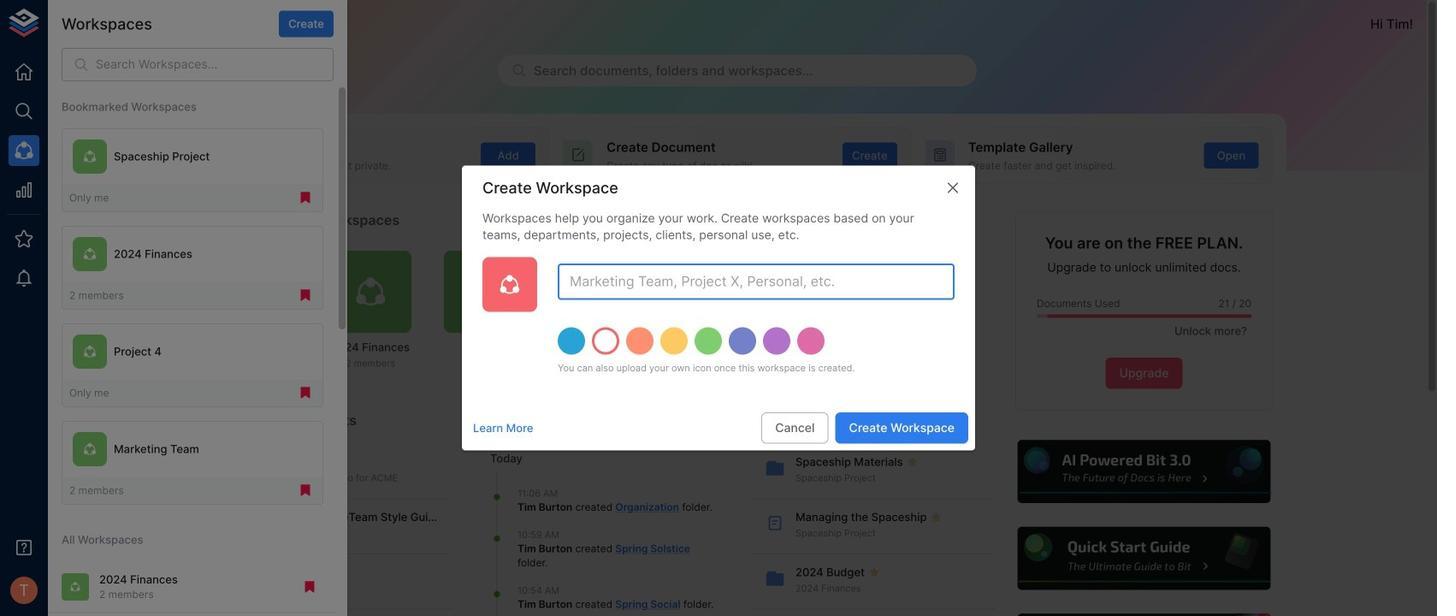 Task type: locate. For each thing, give the bounding box(es) containing it.
dialog
[[462, 166, 976, 451]]

0 vertical spatial help image
[[1016, 438, 1274, 506]]

1 vertical spatial help image
[[1016, 525, 1274, 593]]

help image
[[1016, 438, 1274, 506], [1016, 525, 1274, 593], [1016, 611, 1274, 616]]

Marketing Team, Project X, Personal, etc. text field
[[558, 264, 955, 300]]

2 vertical spatial help image
[[1016, 611, 1274, 616]]

remove bookmark image
[[298, 190, 313, 206], [298, 288, 313, 303], [298, 385, 313, 401], [298, 483, 313, 498], [302, 579, 318, 595]]



Task type: vqa. For each thing, say whether or not it's contained in the screenshot.
search users... Text Field
no



Task type: describe. For each thing, give the bounding box(es) containing it.
3 help image from the top
[[1016, 611, 1274, 616]]

Search Workspaces... text field
[[96, 48, 334, 81]]

2 help image from the top
[[1016, 525, 1274, 593]]

1 help image from the top
[[1016, 438, 1274, 506]]



